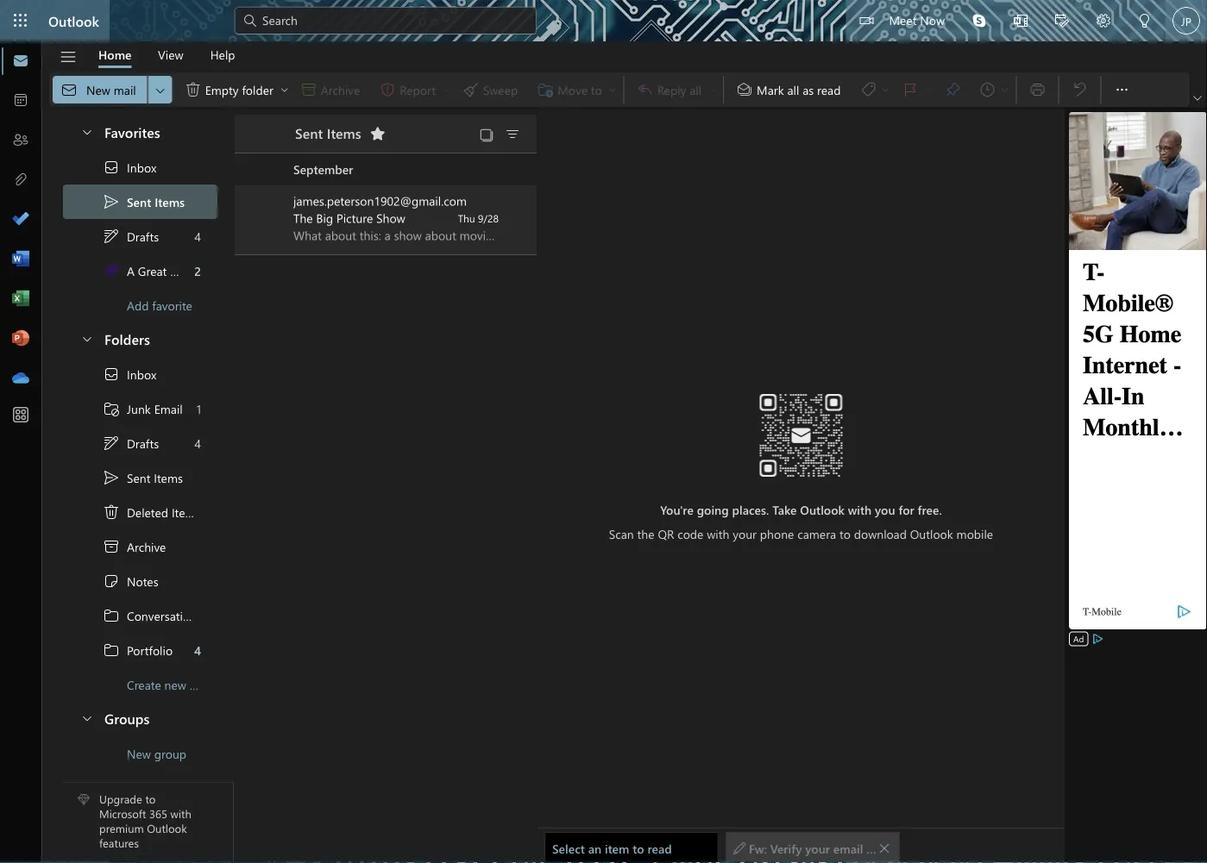 Task type: vqa. For each thing, say whether or not it's contained in the screenshot.
New
yes



Task type: locate. For each thing, give the bounding box(es) containing it.
4 inside favorites tree
[[194, 229, 201, 244]]

1 horizontal spatial new
[[127, 746, 151, 762]]

0 vertical spatial read
[[817, 81, 841, 97]]

supplier
[[924, 841, 970, 857]]

4 for 
[[194, 436, 201, 452]]

show
[[376, 210, 405, 226]]

1 vertical spatial sent
[[127, 194, 151, 210]]

2  tree item from the top
[[63, 426, 218, 461]]

 button
[[278, 76, 292, 104]]

1 horizontal spatial folder
[[242, 81, 273, 97]]

1  tree item from the top
[[63, 185, 218, 219]]

2  button from the top
[[72, 323, 101, 355]]

 for 
[[103, 366, 120, 383]]

1  from the top
[[103, 228, 120, 245]]

 for  empty folder 
[[184, 81, 202, 98]]

episode
[[564, 227, 606, 243]]

premium features image
[[78, 794, 90, 807]]

 inbox down the favorites
[[103, 159, 157, 176]]

 button
[[499, 122, 527, 146]]

0 vertical spatial  tree item
[[63, 185, 218, 219]]

 down the favorites
[[103, 159, 120, 176]]

0 vertical spatial  tree item
[[63, 219, 218, 254]]

1  tree item from the top
[[63, 150, 218, 185]]

 empty folder 
[[184, 81, 290, 98]]

folder
[[242, 81, 273, 97], [190, 677, 221, 693]]

move & delete group
[[53, 73, 620, 107]]

favorites tree
[[63, 109, 218, 323]]

1 vertical spatial with
[[707, 526, 730, 542]]

 inside tree item
[[103, 504, 120, 521]]

drafts down the  junk email
[[127, 436, 159, 452]]

 inside favorites tree item
[[80, 125, 94, 139]]

 button
[[1000, 0, 1042, 44]]

1 vertical spatial 
[[103, 435, 120, 452]]

read inside button
[[648, 841, 672, 857]]

2 a from the left
[[621, 227, 627, 243]]

 inside move & delete group
[[184, 81, 202, 98]]

1 horizontal spatial 
[[184, 81, 202, 98]]

2  from the top
[[103, 366, 120, 383]]

2  tree item from the top
[[63, 461, 218, 495]]

drafts for 
[[127, 436, 159, 452]]

0 vertical spatial your
[[733, 526, 757, 542]]

thu
[[458, 211, 475, 225]]

inbox up the  junk email
[[127, 367, 157, 383]]

your left email
[[806, 841, 830, 857]]

powerpoint image
[[12, 331, 29, 348]]

new
[[86, 81, 110, 97], [127, 746, 151, 762]]

0 horizontal spatial to
[[145, 792, 156, 807]]

0 horizontal spatial with
[[171, 807, 191, 822]]

outlook link
[[48, 0, 99, 41]]

 up 
[[103, 504, 120, 521]]

 down 
[[103, 608, 120, 625]]

with down going
[[707, 526, 730, 542]]

tree
[[63, 357, 238, 703]]

mobile
[[957, 526, 994, 542]]

 tree item for 
[[63, 357, 218, 392]]

to do image
[[12, 211, 29, 229]]

is
[[610, 227, 618, 243]]

your inside you're going places. take outlook with you for free. scan the qr code with your phone camera to download outlook mobile
[[733, 526, 757, 542]]

 tree item
[[63, 495, 218, 530]]

2 vertical spatial  button
[[72, 703, 101, 735]]

 button for folders
[[72, 323, 101, 355]]

 right mail
[[153, 83, 167, 97]]

1 horizontal spatial a
[[621, 227, 627, 243]]

inbox inside favorites tree
[[127, 159, 157, 175]]

you're
[[660, 502, 694, 518]]

0 vertical spatial 
[[184, 81, 202, 98]]

to inside you're going places. take outlook with you for free. scan the qr code with your phone camera to download outlook mobile
[[840, 526, 851, 542]]

0 vertical spatial sent
[[295, 124, 323, 142]]


[[1056, 14, 1069, 28]]

microsoft
[[99, 807, 146, 822]]

 for  deleted items
[[103, 504, 120, 521]]

fw:
[[749, 841, 767, 857]]

0 horizontal spatial for
[[867, 841, 883, 857]]

0 vertical spatial  drafts
[[103, 228, 159, 245]]

 junk email
[[103, 400, 183, 418]]

for right email
[[867, 841, 883, 857]]

groups tree item
[[63, 703, 218, 737]]

1 about from the left
[[325, 227, 356, 243]]

movie!
[[631, 227, 667, 243]]

folder left  popup button
[[242, 81, 273, 97]]

 sent items up "" tree item
[[103, 470, 183, 487]]

 up the 
[[103, 228, 120, 245]]

1 vertical spatial drafts
[[127, 436, 159, 452]]

movies
[[460, 227, 497, 243]]

james.peterson1902@gmail.com
[[293, 193, 467, 209]]

items inside  deleted items
[[172, 505, 201, 521]]

drafts for 
[[127, 229, 159, 244]]

9/28
[[478, 211, 499, 225]]

0 vertical spatial 
[[103, 608, 120, 625]]


[[103, 193, 120, 211], [103, 470, 120, 487]]

 inbox for 
[[103, 159, 157, 176]]

code
[[678, 526, 704, 542]]

add favorite tree item
[[63, 288, 218, 323]]

folder inside tree item
[[190, 677, 221, 693]]

1 vertical spatial  tree item
[[63, 426, 218, 461]]

phone
[[760, 526, 794, 542]]

1 horizontal spatial about
[[425, 227, 456, 243]]

0 horizontal spatial your
[[733, 526, 757, 542]]

 up "" tree item
[[103, 470, 120, 487]]

new left group
[[127, 746, 151, 762]]

1  from the top
[[103, 193, 120, 211]]

2  sent items from the top
[[103, 470, 183, 487]]

 inside groups tree item
[[80, 712, 94, 725]]

1  from the top
[[103, 608, 120, 625]]

deleted
[[127, 505, 168, 521]]

 left folders
[[80, 332, 94, 346]]

message list section
[[235, 110, 667, 863]]

2 horizontal spatial with
[[848, 502, 872, 518]]

 tree item
[[63, 530, 218, 564]]

0 horizontal spatial a
[[385, 227, 391, 243]]

items right deleted
[[172, 505, 201, 521]]

drafts up  "tree item" at the top of page
[[127, 229, 159, 244]]

outlook
[[48, 11, 99, 30], [800, 502, 845, 518], [910, 526, 954, 542], [147, 821, 187, 837]]

mail
[[114, 81, 136, 97]]

jp image
[[1173, 7, 1201, 35]]

outlook right premium
[[147, 821, 187, 837]]

sent up "" tree item
[[127, 470, 151, 486]]

1 vertical spatial  sent items
[[103, 470, 183, 487]]

2  tree item from the top
[[63, 357, 218, 392]]

1  sent items from the top
[[103, 193, 185, 211]]

favorites tree item
[[63, 116, 218, 150]]

tab list
[[85, 41, 249, 68]]

2 horizontal spatial to
[[840, 526, 851, 542]]

email
[[834, 841, 863, 857]]

0 horizontal spatial 
[[103, 504, 120, 521]]


[[103, 573, 120, 590]]

your
[[733, 526, 757, 542], [806, 841, 830, 857]]


[[1097, 14, 1111, 28]]

 right empty at the left top
[[280, 85, 290, 95]]

 tree item down the favorites
[[63, 150, 218, 185]]

1  inbox from the top
[[103, 159, 157, 176]]

folder for 
[[242, 81, 273, 97]]

0 vertical spatial inbox
[[127, 159, 157, 175]]

drafts inside tree
[[127, 436, 159, 452]]

 inside favorites tree
[[103, 159, 120, 176]]

 sent items
[[103, 193, 185, 211], [103, 470, 183, 487]]

folder inside ' empty folder '
[[242, 81, 273, 97]]

 tree item up create
[[63, 634, 218, 668]]

 drafts up  "tree item" at the top of page
[[103, 228, 159, 245]]

for
[[899, 502, 915, 518], [867, 841, 883, 857]]

0 vertical spatial folder
[[242, 81, 273, 97]]

 deleted items
[[103, 504, 201, 521]]

 inside favorites tree
[[103, 228, 120, 245]]

sent down favorites tree item
[[127, 194, 151, 210]]

1 horizontal spatial read
[[817, 81, 841, 97]]

to right upgrade
[[145, 792, 156, 807]]

 down  new mail
[[80, 125, 94, 139]]

0 vertical spatial 
[[103, 193, 120, 211]]

1 vertical spatial folder
[[190, 677, 221, 693]]

 tree item
[[63, 219, 218, 254], [63, 426, 218, 461]]

now
[[920, 12, 945, 28]]

0 vertical spatial 
[[103, 228, 120, 245]]

1 vertical spatial 
[[103, 504, 120, 521]]

to right 'item'
[[633, 841, 644, 857]]

 button
[[1190, 90, 1206, 107]]

1 inbox from the top
[[127, 159, 157, 175]]

read inside  mark all as read
[[817, 81, 841, 97]]

 tree item
[[63, 254, 218, 288]]

people image
[[12, 132, 29, 149]]

0 vertical spatial for
[[899, 502, 915, 518]]

1 vertical spatial read
[[648, 841, 672, 857]]

2  inbox from the top
[[103, 366, 157, 383]]

 button down  new mail
[[72, 116, 101, 148]]

inbox for 
[[127, 367, 157, 383]]

select an item to read button
[[545, 833, 719, 864]]

files image
[[12, 172, 29, 189]]

 up the 
[[103, 193, 120, 211]]

 drafts down junk in the left of the page
[[103, 435, 159, 452]]

 button inside folders tree item
[[72, 323, 101, 355]]

4 down history
[[194, 643, 201, 659]]

1 horizontal spatial with
[[707, 526, 730, 542]]

 search field
[[235, 0, 537, 39]]

items inside sent items 
[[327, 124, 361, 142]]

a right is
[[621, 227, 627, 243]]

 button
[[72, 116, 101, 148], [72, 323, 101, 355], [72, 703, 101, 735]]

about right 'show'
[[425, 227, 456, 243]]

about
[[325, 227, 356, 243], [425, 227, 456, 243]]

 tree item up junk in the left of the page
[[63, 357, 218, 392]]

2 vertical spatial with
[[171, 807, 191, 822]]

 tree item down favorites tree item
[[63, 185, 218, 219]]

0 vertical spatial to
[[840, 526, 851, 542]]

1 horizontal spatial to
[[633, 841, 644, 857]]

2  drafts from the top
[[103, 435, 159, 452]]

 button left groups
[[72, 703, 101, 735]]

 sent items down favorites tree item
[[103, 193, 185, 211]]

0 vertical spatial  inbox
[[103, 159, 157, 176]]

read
[[817, 81, 841, 97], [648, 841, 672, 857]]

show
[[394, 227, 422, 243]]

 tree item
[[63, 185, 218, 219], [63, 461, 218, 495]]

1 vertical spatial 
[[103, 470, 120, 487]]

 mark all as read
[[736, 81, 841, 98]]

to
[[840, 526, 851, 542], [145, 792, 156, 807], [633, 841, 644, 857]]

 left empty at the left top
[[184, 81, 202, 98]]

2  from the top
[[103, 435, 120, 452]]

read for select
[[648, 841, 672, 857]]

reading pane main content
[[538, 108, 1065, 864]]

 button left folders
[[72, 323, 101, 355]]

 down the  on the left top of page
[[103, 435, 120, 452]]

a right this:
[[385, 227, 391, 243]]

 tree item up portfolio
[[63, 599, 238, 634]]

1 vertical spatial inbox
[[127, 367, 157, 383]]

 tree item for 
[[63, 150, 218, 185]]

1 vertical spatial  button
[[72, 323, 101, 355]]

your down places.
[[733, 526, 757, 542]]

word image
[[12, 251, 29, 268]]

read right 'item'
[[648, 841, 672, 857]]

application
[[0, 0, 1208, 864]]

drafts inside favorites tree
[[127, 229, 159, 244]]

 button inside groups tree item
[[72, 703, 101, 735]]

2 inbox from the top
[[127, 367, 157, 383]]

1 vertical spatial  tree item
[[63, 357, 218, 392]]

with
[[848, 502, 872, 518], [707, 526, 730, 542], [171, 807, 191, 822]]

1 horizontal spatial for
[[899, 502, 915, 518]]

help button
[[197, 41, 248, 68]]

to right camera
[[840, 526, 851, 542]]

 up the  on the left top of page
[[103, 366, 120, 383]]

0 horizontal spatial read
[[648, 841, 672, 857]]

all
[[788, 81, 800, 97]]

Search field
[[261, 11, 527, 29]]

sent up september on the left of page
[[295, 124, 323, 142]]

new
[[165, 677, 186, 693]]

1  tree item from the top
[[63, 219, 218, 254]]

 for 
[[103, 159, 120, 176]]

1 vertical spatial  inbox
[[103, 366, 157, 383]]

notes
[[127, 574, 158, 590]]

with right '365'
[[171, 807, 191, 822]]

picture
[[337, 210, 373, 226]]

 tree item down junk in the left of the page
[[63, 426, 218, 461]]

1  from the top
[[103, 159, 120, 176]]


[[103, 159, 120, 176], [103, 366, 120, 383]]

0 vertical spatial new
[[86, 81, 110, 97]]

you're going places. take outlook with you for free. scan the qr code with your phone camera to download outlook mobile
[[609, 502, 994, 542]]

outlook up camera
[[800, 502, 845, 518]]

1 horizontal spatial your
[[806, 841, 830, 857]]

1 vertical spatial  tree item
[[63, 461, 218, 495]]

3  button from the top
[[72, 703, 101, 735]]

0 vertical spatial 
[[103, 159, 120, 176]]

sent
[[295, 124, 323, 142], [127, 194, 151, 210], [127, 470, 151, 486]]

2 drafts from the top
[[127, 436, 159, 452]]

 inbox inside favorites tree
[[103, 159, 157, 176]]

0 vertical spatial  tree item
[[63, 150, 218, 185]]

0 vertical spatial with
[[848, 502, 872, 518]]

new left mail
[[86, 81, 110, 97]]

0 vertical spatial 4
[[194, 229, 201, 244]]

big
[[316, 210, 333, 226]]

 drafts inside favorites tree
[[103, 228, 159, 245]]


[[504, 126, 521, 143]]

items down favorites tree item
[[155, 194, 185, 210]]

the
[[637, 526, 655, 542]]

items
[[327, 124, 361, 142], [155, 194, 185, 210], [154, 470, 183, 486], [172, 505, 201, 521]]

1  tree item from the top
[[63, 599, 238, 634]]

2 vertical spatial to
[[633, 841, 644, 857]]

application containing outlook
[[0, 0, 1208, 864]]

 button
[[1083, 0, 1125, 44]]

new inside tree item
[[127, 746, 151, 762]]

0 vertical spatial drafts
[[127, 229, 159, 244]]

inbox down favorites tree item
[[127, 159, 157, 175]]

 button inside favorites tree item
[[72, 116, 101, 148]]


[[1014, 14, 1028, 28]]

left-rail-appbar navigation
[[3, 41, 38, 399]]

create new folder tree item
[[63, 668, 221, 703]]

1 vertical spatial to
[[145, 792, 156, 807]]

 inside folders tree item
[[80, 332, 94, 346]]

1 vertical spatial new
[[127, 746, 151, 762]]

read right as
[[817, 81, 841, 97]]

upgrade to microsoft 365 with premium outlook features
[[99, 792, 191, 851]]

0 horizontal spatial folder
[[190, 677, 221, 693]]

1 vertical spatial 
[[103, 366, 120, 383]]

4 up 2
[[194, 229, 201, 244]]

1 drafts from the top
[[127, 229, 159, 244]]

outlook up  button
[[48, 11, 99, 30]]

2 vertical spatial sent
[[127, 470, 151, 486]]

for right you
[[899, 502, 915, 518]]

about down the big picture show
[[325, 227, 356, 243]]

 left groups
[[80, 712, 94, 725]]

a
[[385, 227, 391, 243], [621, 227, 627, 243]]


[[734, 843, 746, 855]]

tab list containing home
[[85, 41, 249, 68]]

0 horizontal spatial new
[[86, 81, 110, 97]]

1 vertical spatial 4
[[194, 436, 201, 452]]

 button for groups
[[72, 703, 101, 735]]

add
[[127, 298, 149, 314]]

 tree item
[[63, 599, 238, 634], [63, 634, 218, 668]]

1 vertical spatial 
[[103, 642, 120, 659]]

2 vertical spatial 4
[[194, 643, 201, 659]]

more apps image
[[12, 407, 29, 425]]


[[103, 228, 120, 245], [103, 435, 120, 452]]

scan
[[609, 526, 634, 542]]

 tree item
[[63, 150, 218, 185], [63, 357, 218, 392]]

select
[[552, 841, 585, 857]]

 tree item up the 
[[63, 219, 218, 254]]

with left you
[[848, 502, 872, 518]]

items left 
[[327, 124, 361, 142]]

0 vertical spatial  button
[[72, 116, 101, 148]]

4 down 1
[[194, 436, 201, 452]]

1  drafts from the top
[[103, 228, 159, 245]]

1  button from the top
[[72, 116, 101, 148]]

0 horizontal spatial about
[[325, 227, 356, 243]]

 tree item up deleted
[[63, 461, 218, 495]]

folder right the new
[[190, 677, 221, 693]]

0 vertical spatial  sent items
[[103, 193, 185, 211]]

 inbox up junk in the left of the page
[[103, 366, 157, 383]]

 left portfolio
[[103, 642, 120, 659]]

 button
[[475, 122, 499, 146]]


[[860, 14, 874, 28]]

1 vertical spatial  drafts
[[103, 435, 159, 452]]

1 vertical spatial for
[[867, 841, 883, 857]]

2  from the top
[[103, 642, 120, 659]]



Task type: describe. For each thing, give the bounding box(es) containing it.
each
[[536, 227, 561, 243]]

to inside button
[[633, 841, 644, 857]]

 button
[[959, 0, 1000, 41]]

with inside upgrade to microsoft 365 with premium outlook features
[[171, 807, 191, 822]]

excel image
[[12, 291, 29, 308]]

outlook inside banner
[[48, 11, 99, 30]]

sent items heading
[[273, 115, 392, 153]]

 for groups
[[80, 712, 94, 725]]

camera
[[798, 526, 837, 542]]

 for 
[[103, 435, 120, 452]]

calendar image
[[12, 92, 29, 110]]

1 a from the left
[[385, 227, 391, 243]]

as
[[803, 81, 814, 97]]

sent inside sent items 
[[295, 124, 323, 142]]

mail image
[[12, 53, 29, 70]]

for inside you're going places. take outlook with you for free. scan the qr code with your phone camera to download outlook mobile
[[899, 502, 915, 518]]

item
[[605, 841, 630, 857]]

 for  conversation history
[[103, 608, 120, 625]]

items inside favorites tree
[[155, 194, 185, 210]]

september heading
[[235, 154, 537, 186]]

4 for 
[[194, 229, 201, 244]]

meet
[[889, 12, 917, 28]]


[[103, 262, 120, 280]]

 for 
[[103, 228, 120, 245]]

create
[[127, 677, 161, 693]]

email
[[154, 401, 183, 417]]

home
[[98, 47, 132, 63]]

 button
[[148, 76, 172, 104]]

coupa
[[886, 841, 921, 857]]

meet now
[[889, 12, 945, 28]]

new inside  new mail
[[86, 81, 110, 97]]

2
[[194, 263, 201, 279]]

 tree item
[[63, 564, 218, 599]]


[[103, 400, 120, 418]]

 inside ' empty folder '
[[280, 85, 290, 95]]

 fw: verify your email for coupa supplier portal
[[734, 841, 1006, 857]]

group
[[154, 746, 186, 762]]

conversation
[[127, 608, 197, 624]]


[[879, 843, 891, 855]]

portfolio
[[127, 643, 173, 659]]

to inside upgrade to microsoft 365 with premium outlook features
[[145, 792, 156, 807]]

view button
[[145, 41, 196, 68]]

download
[[854, 526, 907, 542]]


[[736, 81, 754, 98]]

outlook down free.
[[910, 526, 954, 542]]

ad
[[1074, 634, 1084, 645]]

help
[[210, 47, 235, 63]]

 for folders
[[80, 332, 94, 346]]

the
[[293, 210, 313, 226]]

tree containing 
[[63, 357, 238, 703]]

create new folder
[[127, 677, 221, 693]]


[[973, 14, 987, 28]]


[[479, 127, 495, 143]]

 button for favorites
[[72, 116, 101, 148]]

mark
[[757, 81, 784, 97]]

outlook banner
[[0, 0, 1208, 44]]

 for  portfolio
[[103, 642, 120, 659]]

set your advertising preferences image
[[1091, 633, 1105, 646]]

1 vertical spatial your
[[806, 841, 830, 857]]

 inbox for 
[[103, 366, 157, 383]]

 inside dropdown button
[[153, 83, 167, 97]]

the big picture show
[[293, 210, 405, 226]]

folder for create
[[190, 677, 221, 693]]

where
[[501, 227, 533, 243]]


[[59, 48, 77, 66]]

 tree item
[[63, 392, 218, 426]]

 archive
[[103, 539, 166, 556]]

favorite
[[152, 298, 192, 314]]


[[103, 539, 120, 556]]

tags group
[[728, 73, 1013, 107]]

september
[[293, 161, 353, 177]]

2  from the top
[[103, 470, 120, 487]]

premium
[[99, 821, 144, 837]]


[[60, 81, 78, 98]]

 button
[[1042, 0, 1083, 44]]

 inside favorites tree
[[103, 193, 120, 211]]

 new mail
[[60, 81, 136, 98]]

thu 9/28
[[458, 211, 499, 225]]

this:
[[360, 227, 381, 243]]

 drafts for 
[[103, 228, 159, 245]]

read for 
[[817, 81, 841, 97]]

items up  deleted items
[[154, 470, 183, 486]]

view
[[158, 47, 184, 63]]

portal
[[973, 841, 1006, 857]]

outlook inside upgrade to microsoft 365 with premium outlook features
[[147, 821, 187, 837]]

qr
[[658, 526, 674, 542]]

going
[[697, 502, 729, 518]]

inbox for 
[[127, 159, 157, 175]]

2  tree item from the top
[[63, 634, 218, 668]]

 for favorites
[[80, 125, 94, 139]]


[[1138, 14, 1152, 28]]

add favorite
[[127, 298, 192, 314]]

take
[[773, 502, 797, 518]]

 button
[[51, 42, 85, 72]]

 notes
[[103, 573, 158, 590]]

2 about from the left
[[425, 227, 456, 243]]

 drafts for 
[[103, 435, 159, 452]]

 button
[[879, 837, 891, 861]]

what
[[293, 227, 322, 243]]

365
[[149, 807, 167, 822]]

 button
[[1125, 0, 1166, 44]]

features
[[99, 836, 139, 851]]

 tree item for 
[[63, 219, 218, 254]]


[[369, 125, 386, 142]]

new group tree item
[[63, 737, 218, 772]]

an
[[588, 841, 602, 857]]

new group
[[127, 746, 186, 762]]


[[242, 12, 259, 29]]

folders
[[104, 329, 150, 348]]

home button
[[85, 41, 145, 68]]

sent items 
[[295, 124, 386, 142]]

 portfolio
[[103, 642, 173, 659]]

4 inside  tree item
[[194, 643, 201, 659]]

sent inside favorites tree
[[127, 194, 151, 210]]

 sent items inside favorites tree
[[103, 193, 185, 211]]

onedrive image
[[12, 370, 29, 388]]


[[1114, 81, 1131, 98]]

free.
[[918, 502, 942, 518]]

places.
[[732, 502, 769, 518]]

message list no conversations selected list box
[[235, 154, 667, 863]]

 button
[[1105, 73, 1140, 107]]

Select a conversation checkbox
[[259, 197, 293, 224]]


[[1194, 94, 1202, 103]]

folders tree item
[[63, 323, 218, 357]]

 tree item for 
[[63, 426, 218, 461]]



